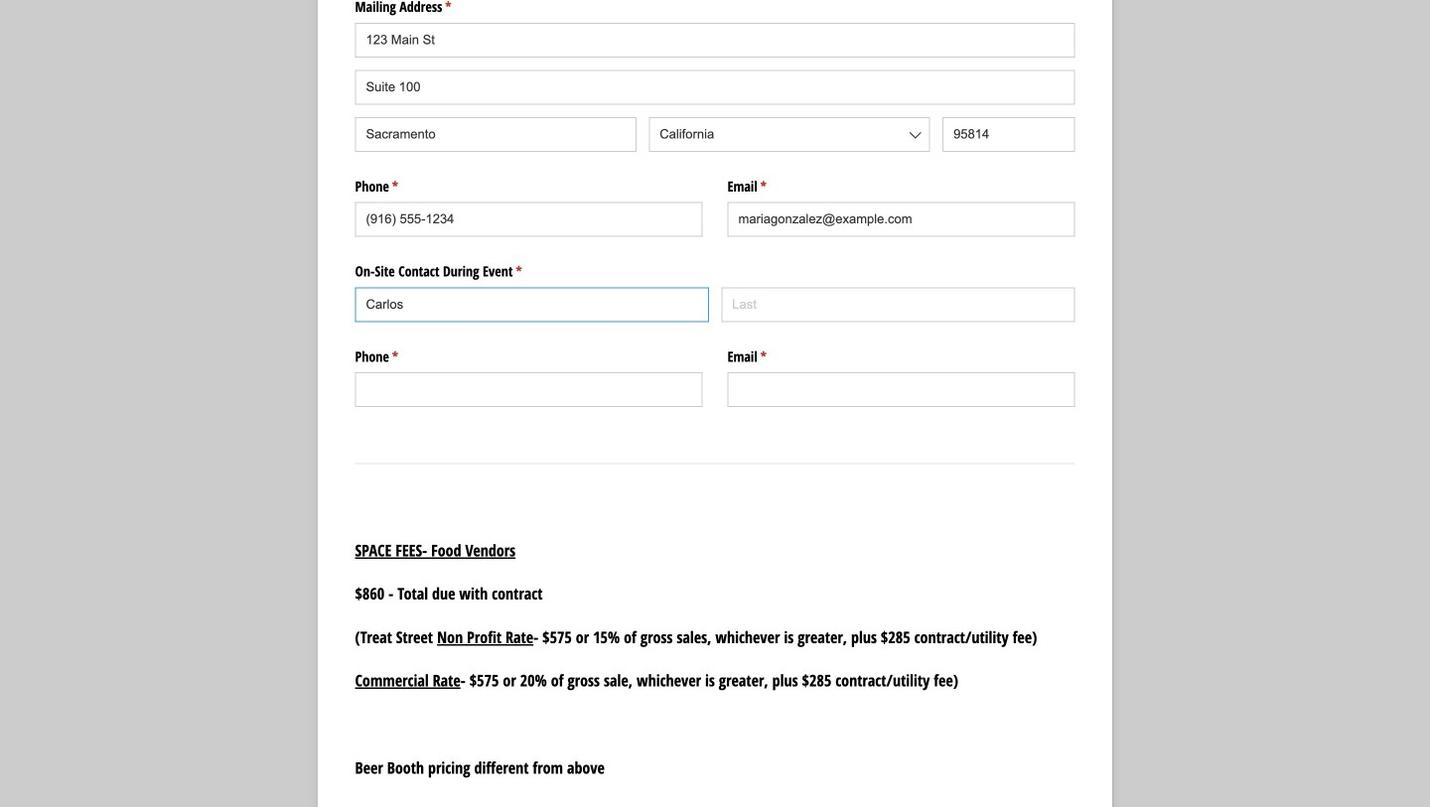 Task type: locate. For each thing, give the bounding box(es) containing it.
None text field
[[728, 373, 1075, 407]]

None text field
[[355, 202, 703, 237], [728, 202, 1075, 237], [355, 373, 703, 407], [355, 202, 703, 237], [728, 202, 1075, 237], [355, 373, 703, 407]]

Address Line 1 text field
[[355, 23, 1075, 58]]

City text field
[[355, 117, 637, 152]]

First text field
[[355, 288, 709, 322]]

State text field
[[649, 117, 930, 152]]



Task type: vqa. For each thing, say whether or not it's contained in the screenshot.
radio
no



Task type: describe. For each thing, give the bounding box(es) containing it.
Address Line 2 text field
[[355, 70, 1075, 105]]

Last text field
[[722, 288, 1075, 322]]

Zip Code text field
[[943, 117, 1075, 152]]



